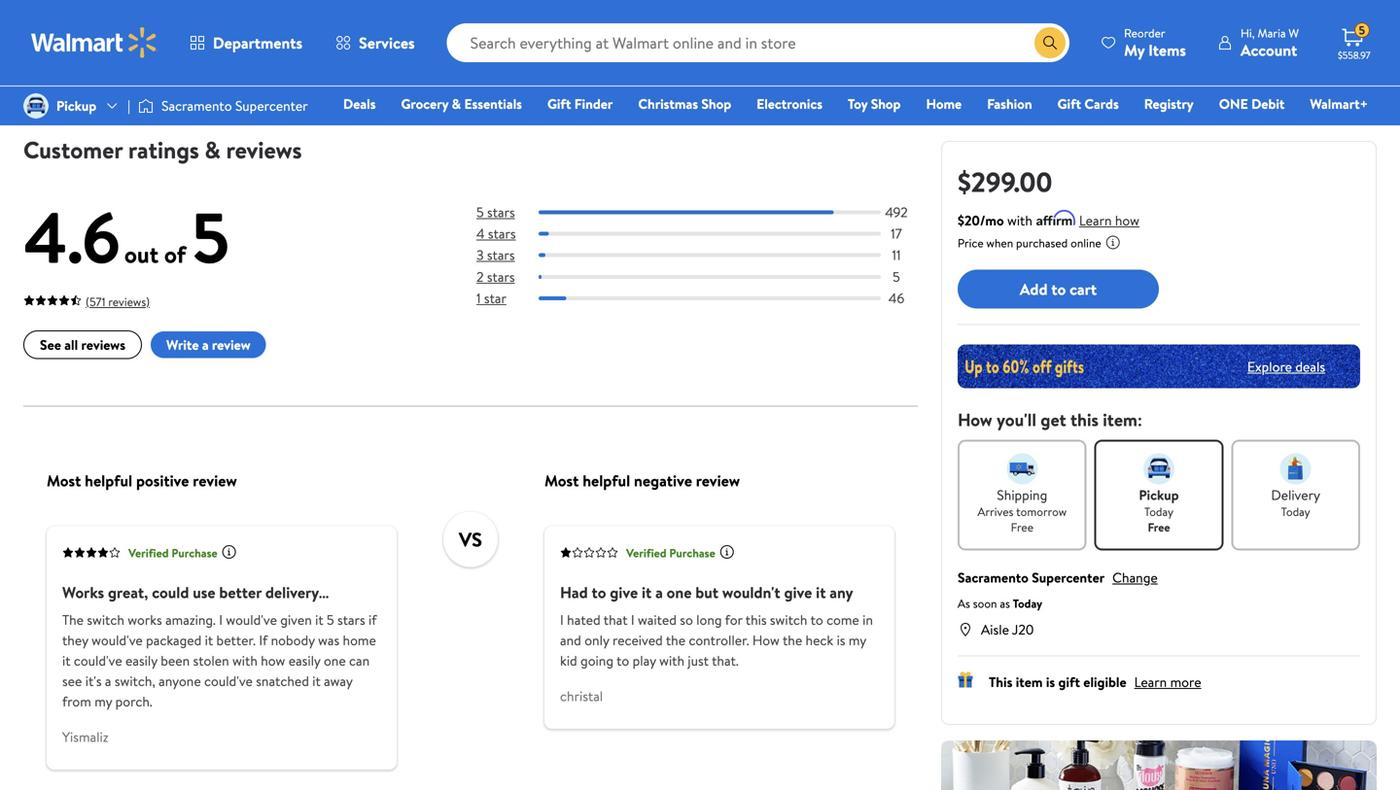Task type: locate. For each thing, give the bounding box(es) containing it.
shop for toy shop
[[871, 94, 901, 113]]

1 i from the left
[[219, 611, 223, 630]]

$20/mo
[[958, 211, 1004, 230]]

4
[[476, 224, 485, 243]]

2 shop from the left
[[871, 94, 901, 113]]

0 horizontal spatial a
[[105, 672, 111, 691]]

today down intent image for pickup
[[1144, 504, 1174, 520]]

1 horizontal spatial pickup
[[1139, 486, 1179, 505]]

given
[[280, 611, 312, 630]]

0 vertical spatial reviews
[[226, 134, 302, 166]]

1 vertical spatial could've
[[204, 672, 253, 691]]

0 horizontal spatial shop
[[701, 94, 731, 113]]

1 horizontal spatial one
[[667, 582, 692, 604]]

0 horizontal spatial verified purchase
[[128, 545, 217, 562]]

stars left if
[[337, 611, 365, 630]]

1 vertical spatial how
[[753, 632, 780, 651]]

add to cart button
[[958, 270, 1159, 309]]

4 stars
[[476, 224, 516, 243]]

11
[[892, 246, 901, 265]]

could've up it's
[[74, 652, 122, 671]]

verified for positive
[[128, 545, 169, 562]]

stars for 3 stars
[[487, 246, 515, 265]]

shipping
[[997, 486, 1048, 505]]

2 most from the left
[[545, 471, 579, 492]]

kid
[[560, 652, 577, 671]]

i left hated on the left of the page
[[560, 611, 564, 630]]

stars right the 4
[[488, 224, 516, 243]]

account
[[1241, 39, 1297, 61]]

1 vertical spatial my
[[95, 693, 112, 712]]

how inside the switch works amazing. i would've given it 5 stars if they would've packaged it better. if nobody was home it could've easily been stolen with how easily one can see it's a switch, anyone could've snatched it away from my porch.
[[261, 652, 285, 671]]

0 horizontal spatial pickup
[[56, 96, 96, 115]]

3 stars
[[476, 246, 515, 265]]

helpful for positive
[[85, 471, 132, 492]]

intent image for pickup image
[[1144, 454, 1175, 485]]

pickup up customer
[[56, 96, 96, 115]]

how
[[958, 408, 993, 432], [753, 632, 780, 651]]

1 horizontal spatial how
[[958, 408, 993, 432]]

0 horizontal spatial could've
[[74, 652, 122, 671]]

3+ for 3rd product group from the right
[[255, 73, 268, 90]]

affirm image
[[1037, 210, 1075, 226]]

0 horizontal spatial reviews
[[81, 336, 125, 355]]

1 horizontal spatial most
[[545, 471, 579, 492]]

supercenter left change button
[[1032, 568, 1105, 587]]

porch.
[[115, 693, 152, 712]]

2 gift from the left
[[1058, 94, 1081, 113]]

2 horizontal spatial with
[[1007, 211, 1033, 230]]

purchase for negative
[[669, 545, 715, 562]]

1 verified purchase from the left
[[128, 545, 217, 562]]

with left just
[[659, 652, 685, 671]]

shop right toy
[[871, 94, 901, 113]]

0 horizontal spatial gift
[[547, 94, 571, 113]]

1 verified from the left
[[128, 545, 169, 562]]

1 horizontal spatial supercenter
[[1032, 568, 1105, 587]]

0 vertical spatial a
[[202, 336, 209, 355]]

1 horizontal spatial free
[[1148, 519, 1170, 536]]

1 vertical spatial this
[[746, 611, 767, 630]]

1 horizontal spatial gift
[[1058, 94, 1081, 113]]

3+ up the 'essentials'
[[478, 73, 492, 90]]

day for 3rd product group from the right
[[271, 73, 288, 90]]

debit
[[1252, 94, 1285, 113]]

intent image for delivery image
[[1280, 454, 1311, 485]]

2 horizontal spatial i
[[631, 611, 635, 630]]

verified purchase up could at the left bottom of the page
[[128, 545, 217, 562]]

1 horizontal spatial purchase
[[669, 545, 715, 562]]

helpful
[[85, 471, 132, 492], [583, 471, 630, 492]]

1 product group from the left
[[27, 0, 224, 101]]

this right for on the bottom right
[[746, 611, 767, 630]]

switch
[[87, 611, 124, 630], [770, 611, 808, 630]]

0 horizontal spatial easily
[[125, 652, 157, 671]]

most
[[47, 471, 81, 492], [545, 471, 579, 492]]

gift
[[547, 94, 571, 113], [1058, 94, 1081, 113]]

1 switch from the left
[[87, 611, 124, 630]]

pickup today free
[[1139, 486, 1179, 536]]

0 vertical spatial how
[[958, 408, 993, 432]]

christmas shop
[[638, 94, 731, 113]]

received
[[613, 632, 663, 651]]

i up better.
[[219, 611, 223, 630]]

write a review link
[[150, 331, 267, 359]]

1 shop from the left
[[701, 94, 731, 113]]

1 horizontal spatial &
[[452, 94, 461, 113]]

0 vertical spatial how
[[1115, 211, 1140, 230]]

& right grocery
[[452, 94, 461, 113]]

shop right "christmas"
[[701, 94, 731, 113]]

is down come
[[837, 632, 845, 651]]

0 horizontal spatial learn
[[1079, 211, 1112, 230]]

stars for 5 stars
[[487, 203, 515, 222]]

2 verified from the left
[[626, 545, 667, 562]]

today inside 'sacramento supercenter change as soon as today'
[[1013, 596, 1043, 612]]

easily down nobody
[[289, 652, 321, 671]]

3+ down walmart image
[[31, 73, 44, 90]]

2 free from the left
[[1148, 519, 1170, 536]]

0 vertical spatial learn
[[1079, 211, 1112, 230]]

1 horizontal spatial switch
[[770, 611, 808, 630]]

day for product group containing 32
[[47, 73, 64, 90]]

1 star
[[476, 289, 507, 308]]

a right write
[[202, 336, 209, 355]]

1 vertical spatial &
[[205, 134, 221, 166]]

nobody
[[271, 632, 315, 651]]

1 vertical spatial how
[[261, 652, 285, 671]]

up to sixty percent off deals. shop now. image
[[958, 345, 1360, 388]]

0 vertical spatial &
[[452, 94, 461, 113]]

4 progress bar from the top
[[539, 275, 881, 279]]

5
[[1359, 22, 1365, 39], [192, 188, 230, 286], [476, 203, 484, 222], [893, 267, 900, 286], [327, 611, 334, 630]]

today right as at the right bottom of page
[[1013, 596, 1043, 612]]

walmart image
[[31, 27, 158, 58]]

had to give it a one but wouldn't give it any i hated that i waited so long for this switch to come in and only received the controller. how the heck is my kid going to play with just that.
[[560, 582, 873, 671]]

 image
[[23, 93, 49, 119]]

1 horizontal spatial helpful
[[583, 471, 630, 492]]

verified up waited
[[626, 545, 667, 562]]

pickup
[[56, 96, 96, 115], [1139, 486, 1179, 505]]

verified up great,
[[128, 545, 169, 562]]

shipping down 292
[[515, 73, 556, 90]]

stars inside the switch works amazing. i would've given it 5 stars if they would've packaged it better. if nobody was home it could've easily been stolen with how easily one can see it's a switch, anyone could've snatched it away from my porch.
[[337, 611, 365, 630]]

christal
[[560, 687, 603, 706]]

review right write
[[212, 336, 251, 355]]

i
[[219, 611, 223, 630], [560, 611, 564, 630], [631, 611, 635, 630]]

1 horizontal spatial today
[[1144, 504, 1174, 520]]

today inside delivery today
[[1281, 504, 1311, 520]]

day up christmas shop link
[[718, 49, 735, 65]]

works
[[62, 582, 104, 604]]

reviews right all
[[81, 336, 125, 355]]

1 free from the left
[[1011, 519, 1034, 536]]

0 horizontal spatial i
[[219, 611, 223, 630]]

1 horizontal spatial the
[[783, 632, 802, 651]]

helpful left positive
[[85, 471, 132, 492]]

0 horizontal spatial verified
[[128, 545, 169, 562]]

grocery
[[401, 94, 449, 113]]

sacramento for sacramento supercenter
[[161, 96, 232, 115]]

shipping down 32
[[67, 73, 109, 90]]

soon
[[973, 596, 997, 612]]

get
[[1041, 408, 1066, 432]]

one up the away
[[324, 652, 346, 671]]

one left but
[[667, 582, 692, 604]]

0 horizontal spatial my
[[95, 693, 112, 712]]

review right positive
[[193, 471, 237, 492]]

verified purchase
[[128, 545, 217, 562], [626, 545, 715, 562]]

purchased
[[1016, 235, 1068, 251]]

helpful for negative
[[583, 471, 630, 492]]

would've
[[226, 611, 277, 630], [92, 632, 143, 651]]

1 horizontal spatial this
[[1071, 408, 1099, 432]]

0 horizontal spatial how
[[261, 652, 285, 671]]

day down departments
[[271, 73, 288, 90]]

0 horizontal spatial how
[[753, 632, 780, 651]]

& right the ratings in the left of the page
[[205, 134, 221, 166]]

gifting made easy image
[[958, 672, 973, 688]]

3+ day shipping down departments
[[255, 73, 333, 90]]

0 horizontal spatial this
[[746, 611, 767, 630]]

1 helpful from the left
[[85, 471, 132, 492]]

verified purchase up but
[[626, 545, 715, 562]]

sacramento up the ratings in the left of the page
[[161, 96, 232, 115]]

helpful left negative
[[583, 471, 630, 492]]

shipping up electronics
[[738, 49, 780, 65]]

2 horizontal spatial today
[[1281, 504, 1311, 520]]

going
[[581, 652, 614, 671]]

today down intent image for delivery
[[1281, 504, 1311, 520]]

shipping for 3rd product group from the right
[[291, 73, 333, 90]]

the down "so"
[[666, 632, 686, 651]]

with inside the switch works amazing. i would've given it 5 stars if they would've packaged it better. if nobody was home it could've easily been stolen with how easily one can see it's a switch, anyone could've snatched it away from my porch.
[[232, 652, 258, 671]]

2 progress bar from the top
[[539, 232, 881, 236]]

0 horizontal spatial helpful
[[85, 471, 132, 492]]

3+ for product group containing 292
[[478, 73, 492, 90]]

3+ up sacramento supercenter
[[255, 73, 268, 90]]

review right negative
[[696, 471, 740, 492]]

this right get at the bottom of page
[[1071, 408, 1099, 432]]

customer
[[23, 134, 123, 166]]

3 product group from the left
[[475, 0, 671, 162]]

shipping for product group containing 292
[[515, 73, 556, 90]]

1 horizontal spatial learn
[[1134, 673, 1167, 692]]

give left any
[[784, 582, 812, 604]]

intent image for shipping image
[[1007, 454, 1038, 485]]

1 vertical spatial sacramento
[[958, 568, 1029, 587]]

a right it's
[[105, 672, 111, 691]]

0 horizontal spatial free
[[1011, 519, 1034, 536]]

product group containing 292
[[475, 0, 671, 162]]

0 horizontal spatial switch
[[87, 611, 124, 630]]

progress bar
[[539, 211, 881, 215], [539, 232, 881, 236], [539, 254, 881, 258], [539, 275, 881, 279], [539, 297, 881, 301]]

2 vertical spatial a
[[105, 672, 111, 691]]

switch up "heck"
[[770, 611, 808, 630]]

today inside "pickup today free"
[[1144, 504, 1174, 520]]

easily up switch,
[[125, 652, 157, 671]]

see
[[62, 672, 82, 691]]

how right controller.
[[753, 632, 780, 651]]

reviews down sacramento supercenter
[[226, 134, 302, 166]]

how up legal information image
[[1115, 211, 1140, 230]]

free up change
[[1148, 519, 1170, 536]]

today for pickup
[[1144, 504, 1174, 520]]

how up snatched
[[261, 652, 285, 671]]

1 vertical spatial a
[[656, 582, 663, 604]]

cart
[[1070, 278, 1097, 300]]

gift for gift finder
[[547, 94, 571, 113]]

negative
[[634, 471, 692, 492]]

0 horizontal spatial today
[[1013, 596, 1043, 612]]

5 progress bar from the top
[[539, 297, 881, 301]]

stars up "4 stars"
[[487, 203, 515, 222]]

pickup down intent image for pickup
[[1139, 486, 1179, 505]]

(571
[[86, 294, 105, 310]]

learn up online
[[1079, 211, 1112, 230]]

1 horizontal spatial give
[[784, 582, 812, 604]]

gift left finder
[[547, 94, 571, 113]]

shipping down departments
[[291, 73, 333, 90]]

supercenter for sacramento supercenter change as soon as today
[[1032, 568, 1105, 587]]

5 up the 46
[[893, 267, 900, 286]]

2 purchase from the left
[[669, 545, 715, 562]]

2 i from the left
[[560, 611, 564, 630]]

 image
[[138, 96, 154, 116]]

product group containing 32
[[27, 0, 224, 101]]

0 vertical spatial is
[[837, 632, 845, 651]]

1 horizontal spatial verified purchase
[[626, 545, 715, 562]]

1 horizontal spatial easily
[[289, 652, 321, 671]]

if
[[369, 611, 377, 630]]

to inside button
[[1052, 278, 1066, 300]]

0 vertical spatial supercenter
[[235, 96, 308, 115]]

learn left more at the bottom
[[1134, 673, 1167, 692]]

deals link
[[335, 93, 385, 114]]

17
[[891, 224, 902, 243]]

5 right of
[[192, 188, 230, 286]]

1 vertical spatial is
[[1046, 673, 1055, 692]]

could've down stolen
[[204, 672, 253, 691]]

progress bar for 5
[[539, 275, 881, 279]]

0 horizontal spatial sacramento
[[161, 96, 232, 115]]

the left "heck"
[[783, 632, 802, 651]]

purchase left verified purchase information icon
[[669, 545, 715, 562]]

0 horizontal spatial most
[[47, 471, 81, 492]]

1 horizontal spatial verified
[[626, 545, 667, 562]]

0 horizontal spatial would've
[[92, 632, 143, 651]]

sacramento inside 'sacramento supercenter change as soon as today'
[[958, 568, 1029, 587]]

0 horizontal spatial one
[[324, 652, 346, 671]]

stars right 3
[[487, 246, 515, 265]]

j20
[[1012, 620, 1034, 639]]

registry link
[[1136, 93, 1203, 114]]

verified purchase for positive
[[128, 545, 217, 562]]

most for most helpful negative review
[[545, 471, 579, 492]]

supercenter inside 'sacramento supercenter change as soon as today'
[[1032, 568, 1105, 587]]

0 vertical spatial could've
[[74, 652, 122, 671]]

5 up the '$558.97'
[[1359, 22, 1365, 39]]

would've up "if"
[[226, 611, 277, 630]]

1 purchase from the left
[[172, 545, 217, 562]]

star
[[484, 289, 507, 308]]

how inside had to give it a one but wouldn't give it any i hated that i waited so long for this switch to come in and only received the controller. how the heck is my kid going to play with just that.
[[753, 632, 780, 651]]

0 horizontal spatial purchase
[[172, 545, 217, 562]]

switch right the
[[87, 611, 124, 630]]

i right that on the bottom left of page
[[631, 611, 635, 630]]

1 horizontal spatial shop
[[871, 94, 901, 113]]

progress bar for 46
[[539, 297, 881, 301]]

gift left cards on the right
[[1058, 94, 1081, 113]]

2 helpful from the left
[[583, 471, 630, 492]]

3+ for product group containing 32
[[31, 73, 44, 90]]

this
[[989, 673, 1013, 692]]

0 vertical spatial one
[[667, 582, 692, 604]]

a up waited
[[656, 582, 663, 604]]

2 horizontal spatial a
[[656, 582, 663, 604]]

1 horizontal spatial i
[[560, 611, 564, 630]]

play
[[633, 652, 656, 671]]

departments
[[213, 32, 303, 53]]

of
[[164, 238, 186, 271]]

5 up was
[[327, 611, 334, 630]]

could've
[[74, 652, 122, 671], [204, 672, 253, 691]]

and
[[560, 632, 581, 651]]

progress bar for 17
[[539, 232, 881, 236]]

one
[[667, 582, 692, 604], [324, 652, 346, 671]]

i inside the switch works amazing. i would've given it 5 stars if they would've packaged it better. if nobody was home it could've easily been stolen with how easily one can see it's a switch, anyone could've snatched it away from my porch.
[[219, 611, 223, 630]]

1 progress bar from the top
[[539, 211, 881, 215]]

to left cart
[[1052, 278, 1066, 300]]

to left play
[[617, 652, 629, 671]]

1 most from the left
[[47, 471, 81, 492]]

0 horizontal spatial give
[[610, 582, 638, 604]]

1 easily from the left
[[125, 652, 157, 671]]

progress bar for 11
[[539, 254, 881, 258]]

from
[[62, 693, 91, 712]]

wouldn't
[[722, 582, 780, 604]]

3 progress bar from the top
[[539, 254, 881, 258]]

sacramento up soon in the bottom of the page
[[958, 568, 1029, 587]]

to up "heck"
[[811, 611, 823, 630]]

deals
[[1296, 357, 1325, 376]]

how left you'll
[[958, 408, 993, 432]]

1 horizontal spatial sacramento
[[958, 568, 1029, 587]]

1 horizontal spatial my
[[849, 632, 866, 651]]

my inside the switch works amazing. i would've given it 5 stars if they would've packaged it better. if nobody was home it could've easily been stolen with how easily one can see it's a switch, anyone could've snatched it away from my porch.
[[95, 693, 112, 712]]

is left the gift
[[1046, 673, 1055, 692]]

free inside shipping arrives tomorrow free
[[1011, 519, 1034, 536]]

$299.00
[[958, 163, 1052, 201]]

it left any
[[816, 582, 826, 604]]

day
[[718, 49, 735, 65], [47, 73, 64, 90], [271, 73, 288, 90], [494, 73, 512, 90]]

2 switch from the left
[[770, 611, 808, 630]]

product group
[[27, 0, 224, 101], [251, 0, 447, 101], [475, 0, 671, 162], [698, 0, 895, 101]]

shipping arrives tomorrow free
[[978, 486, 1067, 536]]

hated
[[567, 611, 601, 630]]

add to cart
[[1020, 278, 1097, 300]]

gift
[[1058, 673, 1080, 692]]

1 horizontal spatial how
[[1115, 211, 1140, 230]]

1 vertical spatial reviews
[[81, 336, 125, 355]]

0 vertical spatial sacramento
[[161, 96, 232, 115]]

to right had
[[592, 582, 606, 604]]

electronics
[[757, 94, 823, 113]]

better
[[219, 582, 262, 604]]

my down it's
[[95, 693, 112, 712]]

1 vertical spatial supercenter
[[1032, 568, 1105, 587]]

review
[[212, 336, 251, 355], [193, 471, 237, 492], [696, 471, 740, 492]]

that.
[[712, 652, 739, 671]]

1 vertical spatial one
[[324, 652, 346, 671]]

day down walmart image
[[47, 73, 64, 90]]

1 horizontal spatial with
[[659, 652, 685, 671]]

come
[[827, 611, 859, 630]]

stars right 2
[[487, 267, 515, 286]]

2 verified purchase from the left
[[626, 545, 715, 562]]

free down shipping
[[1011, 519, 1034, 536]]

walmart+ link
[[1301, 93, 1377, 114]]

1 vertical spatial pickup
[[1139, 486, 1179, 505]]

long
[[696, 611, 722, 630]]

verified for negative
[[626, 545, 667, 562]]

1 the from the left
[[666, 632, 686, 651]]

any
[[830, 582, 853, 604]]

reviews
[[226, 134, 302, 166], [81, 336, 125, 355]]

0 horizontal spatial is
[[837, 632, 845, 651]]

shop for christmas shop
[[701, 94, 731, 113]]

0 horizontal spatial supercenter
[[235, 96, 308, 115]]

0 horizontal spatial with
[[232, 652, 258, 671]]

0 horizontal spatial the
[[666, 632, 686, 651]]

0 vertical spatial pickup
[[56, 96, 96, 115]]

my down in
[[849, 632, 866, 651]]

more
[[1170, 673, 1201, 692]]

learn more button
[[1134, 673, 1201, 692]]

one debit
[[1219, 94, 1285, 113]]

0 vertical spatial my
[[849, 632, 866, 651]]

with down better.
[[232, 652, 258, 671]]

3+
[[702, 49, 715, 65], [31, 73, 44, 90], [255, 73, 268, 90], [478, 73, 492, 90]]

christmas
[[638, 94, 698, 113]]

would've down packaging
[[92, 632, 143, 651]]

most for most helpful positive review
[[47, 471, 81, 492]]

waited
[[638, 611, 677, 630]]

day up the 'essentials'
[[494, 73, 512, 90]]

give up that on the bottom left of page
[[610, 582, 638, 604]]

1 gift from the left
[[547, 94, 571, 113]]

purchase left verified purchase information image
[[172, 545, 217, 562]]

1 horizontal spatial would've
[[226, 611, 277, 630]]

supercenter down departments
[[235, 96, 308, 115]]



Task type: vqa. For each thing, say whether or not it's contained in the screenshot.
Prep
no



Task type: describe. For each thing, give the bounding box(es) containing it.
delivery
[[265, 582, 319, 604]]

1 horizontal spatial could've
[[204, 672, 253, 691]]

tomorrow
[[1016, 504, 1067, 520]]

stolen
[[193, 652, 229, 671]]

hi, maria w account
[[1241, 25, 1299, 61]]

learn how
[[1079, 211, 1140, 230]]

see
[[40, 336, 61, 355]]

Walmart Site-Wide search field
[[447, 23, 1070, 62]]

verified purchase information image
[[221, 545, 237, 560]]

this inside had to give it a one but wouldn't give it any i hated that i waited so long for this switch to come in and only received the controller. how the heck is my kid going to play with just that.
[[746, 611, 767, 630]]

one inside had to give it a one but wouldn't give it any i hated that i waited so long for this switch to come in and only received the controller. how the heck is my kid going to play with just that.
[[667, 582, 692, 604]]

item:
[[1103, 408, 1143, 432]]

verified purchase information image
[[719, 545, 735, 560]]

cards
[[1085, 94, 1119, 113]]

see all reviews link
[[23, 331, 142, 359]]

finder
[[574, 94, 613, 113]]

legal information image
[[1105, 235, 1121, 250]]

sacramento supercenter
[[161, 96, 308, 115]]

it up waited
[[642, 582, 652, 604]]

one inside the switch works amazing. i would've given it 5 stars if they would've packaged it better. if nobody was home it could've easily been stolen with how easily one can see it's a switch, anyone could've snatched it away from my porch.
[[324, 652, 346, 671]]

home
[[926, 94, 962, 113]]

0 vertical spatial this
[[1071, 408, 1099, 432]]

the
[[62, 611, 84, 630]]

aisle j20
[[981, 620, 1034, 639]]

1
[[476, 289, 481, 308]]

2 easily from the left
[[289, 652, 321, 671]]

is inside had to give it a one but wouldn't give it any i hated that i waited so long for this switch to come in and only received the controller. how the heck is my kid going to play with just that.
[[837, 632, 845, 651]]

free inside "pickup today free"
[[1148, 519, 1170, 536]]

essentials
[[464, 94, 522, 113]]

3 i from the left
[[631, 611, 635, 630]]

it left the away
[[312, 672, 321, 691]]

a inside had to give it a one but wouldn't give it any i hated that i waited so long for this switch to come in and only received the controller. how the heck is my kid going to play with just that.
[[656, 582, 663, 604]]

only
[[585, 632, 609, 651]]

w
[[1289, 25, 1299, 41]]

3+ day shipping up electronics
[[702, 49, 780, 65]]

pickup for pickup today free
[[1139, 486, 1179, 505]]

my inside had to give it a one but wouldn't give it any i hated that i waited so long for this switch to come in and only received the controller. how the heck is my kid going to play with just that.
[[849, 632, 866, 651]]

most helpful negative review
[[545, 471, 740, 492]]

reorder my items
[[1124, 25, 1186, 61]]

add
[[1020, 278, 1048, 300]]

item
[[1016, 673, 1043, 692]]

packaging
[[62, 610, 132, 631]]

could
[[152, 582, 189, 604]]

so
[[680, 611, 693, 630]]

away
[[324, 672, 353, 691]]

46
[[889, 289, 905, 308]]

a inside the switch works amazing. i would've given it 5 stars if they would've packaged it better. if nobody was home it could've easily been stolen with how easily one can see it's a switch, anyone could've snatched it away from my porch.
[[105, 672, 111, 691]]

aisle
[[981, 620, 1009, 639]]

just
[[688, 652, 709, 671]]

switch inside had to give it a one but wouldn't give it any i hated that i waited so long for this switch to come in and only received the controller. how the heck is my kid going to play with just that.
[[770, 611, 808, 630]]

learn inside button
[[1079, 211, 1112, 230]]

christmas shop link
[[629, 93, 740, 114]]

switch inside the switch works amazing. i would've given it 5 stars if they would've packaged it better. if nobody was home it could've easily been stolen with how easily one can see it's a switch, anyone could've snatched it away from my porch.
[[87, 611, 124, 630]]

online
[[1071, 235, 1101, 251]]

1 vertical spatial would've
[[92, 632, 143, 651]]

price when purchased online
[[958, 235, 1101, 251]]

home link
[[917, 93, 971, 114]]

walmart+
[[1310, 94, 1368, 113]]

review for most helpful negative review
[[696, 471, 740, 492]]

customer ratings & reviews
[[23, 134, 302, 166]]

492
[[885, 203, 908, 222]]

home
[[343, 632, 376, 651]]

explore deals
[[1247, 357, 1325, 376]]

toy shop link
[[839, 93, 910, 114]]

one
[[1219, 94, 1248, 113]]

arrives
[[978, 504, 1014, 520]]

shipping for product group containing 32
[[67, 73, 109, 90]]

it up stolen
[[205, 632, 213, 651]]

purchase for positive
[[172, 545, 217, 562]]

see all reviews
[[40, 336, 125, 355]]

the switch works amazing. i would've given it 5 stars if they would've packaged it better. if nobody was home it could've easily been stolen with how easily one can see it's a switch, anyone could've snatched it away from my porch.
[[62, 611, 377, 712]]

it up see
[[62, 652, 71, 671]]

verified purchase for negative
[[626, 545, 715, 562]]

today for delivery
[[1281, 504, 1311, 520]]

5 stars
[[476, 203, 515, 222]]

been
[[161, 652, 190, 671]]

explore
[[1247, 357, 1292, 376]]

Search search field
[[447, 23, 1070, 62]]

3+ day shipping up the 'essentials'
[[478, 73, 556, 90]]

use
[[193, 582, 215, 604]]

reorder
[[1124, 25, 1165, 41]]

sacramento for sacramento supercenter change as soon as today
[[958, 568, 1029, 587]]

great,
[[108, 582, 148, 604]]

controller.
[[689, 632, 749, 651]]

5 up the 4
[[476, 203, 484, 222]]

gift for gift cards
[[1058, 94, 1081, 113]]

when
[[987, 235, 1013, 251]]

gift finder
[[547, 94, 613, 113]]

2 give from the left
[[784, 582, 812, 604]]

as
[[1000, 596, 1010, 612]]

learn how button
[[1079, 211, 1140, 231]]

they
[[62, 632, 88, 651]]

eligible
[[1084, 673, 1127, 692]]

1 vertical spatial learn
[[1134, 673, 1167, 692]]

3+ day shipping down 32
[[31, 73, 109, 90]]

1 horizontal spatial a
[[202, 336, 209, 355]]

5 inside the switch works amazing. i would've given it 5 stars if they would've packaged it better. if nobody was home it could've easily been stolen with how easily one can see it's a switch, anyone could've snatched it away from my porch.
[[327, 611, 334, 630]]

search icon image
[[1043, 35, 1058, 51]]

review for most helpful positive review
[[193, 471, 237, 492]]

1 horizontal spatial is
[[1046, 673, 1055, 692]]

with inside had to give it a one but wouldn't give it any i hated that i waited so long for this switch to come in and only received the controller. how the heck is my kid going to play with just that.
[[659, 652, 685, 671]]

fashion link
[[978, 93, 1041, 114]]

better.
[[216, 632, 256, 651]]

292
[[537, 42, 556, 58]]

write
[[166, 336, 199, 355]]

heck
[[806, 632, 834, 651]]

2 product group from the left
[[251, 0, 447, 101]]

1 horizontal spatial reviews
[[226, 134, 302, 166]]

hi,
[[1241, 25, 1255, 41]]

1 give from the left
[[610, 582, 638, 604]]

3
[[476, 246, 484, 265]]

this item is gift eligible learn more
[[989, 673, 1201, 692]]

3+ up christmas shop link
[[702, 49, 715, 65]]

pickup for pickup
[[56, 96, 96, 115]]

0 horizontal spatial &
[[205, 134, 221, 166]]

2 the from the left
[[783, 632, 802, 651]]

2 stars
[[476, 267, 515, 286]]

gift finder link
[[539, 93, 622, 114]]

$558.97
[[1338, 49, 1371, 62]]

works great, could use better delivery packaging
[[62, 582, 319, 631]]

4 product group from the left
[[698, 0, 895, 101]]

deals
[[343, 94, 376, 113]]

toy shop
[[848, 94, 901, 113]]

stars for 2 stars
[[487, 267, 515, 286]]

packaged
[[146, 632, 202, 651]]

progress bar for 492
[[539, 211, 881, 215]]

it's
[[85, 672, 102, 691]]

it up was
[[315, 611, 323, 630]]

out
[[124, 238, 159, 271]]

grocery & essentials link
[[392, 93, 531, 114]]

how inside button
[[1115, 211, 1140, 230]]

services button
[[319, 19, 431, 66]]

change button
[[1113, 568, 1158, 587]]

day for product group containing 292
[[494, 73, 512, 90]]

electronics link
[[748, 93, 831, 114]]

0 vertical spatial would've
[[226, 611, 277, 630]]

price
[[958, 235, 984, 251]]

supercenter for sacramento supercenter
[[235, 96, 308, 115]]

had
[[560, 582, 588, 604]]

most helpful positive review
[[47, 471, 237, 492]]

& inside grocery & essentials 'link'
[[452, 94, 461, 113]]

stars for 4 stars
[[488, 224, 516, 243]]

(571 reviews)
[[86, 294, 150, 310]]



